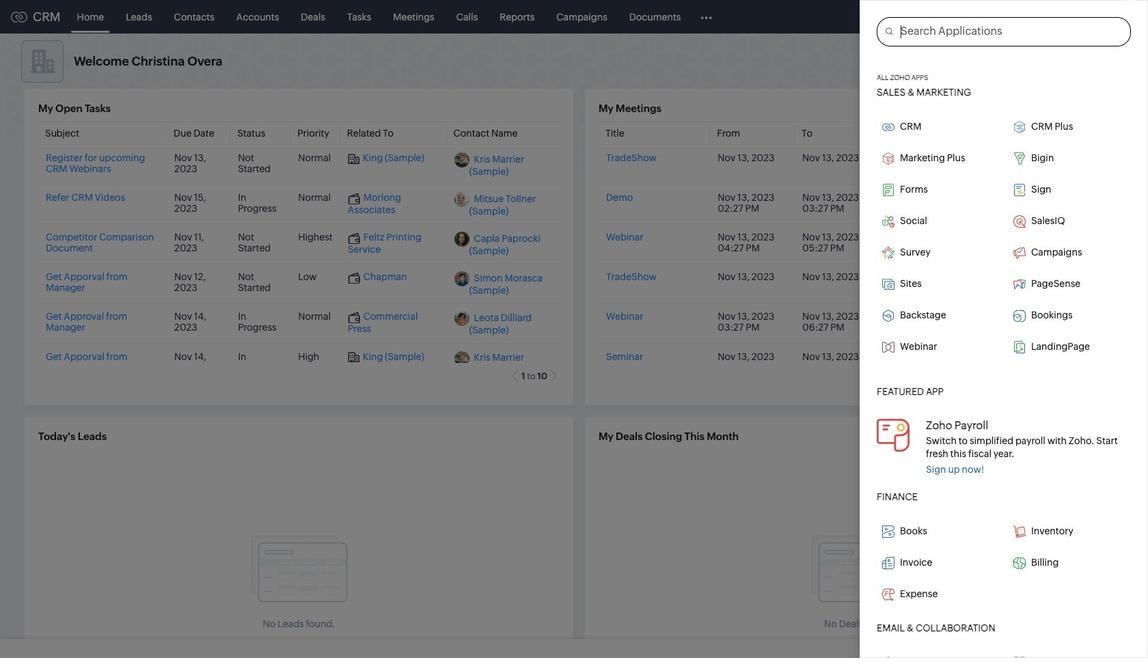Task type: describe. For each thing, give the bounding box(es) containing it.
create menu image
[[942, 9, 959, 25]]

Search Applications text field
[[893, 18, 1131, 46]]

create menu element
[[934, 0, 968, 33]]

profile image
[[1087, 6, 1109, 28]]

search image
[[976, 11, 987, 23]]

calendar image
[[1004, 11, 1015, 22]]



Task type: locate. For each thing, give the bounding box(es) containing it.
logo image
[[11, 11, 27, 22]]

zoho payroll image
[[877, 419, 910, 452]]

search element
[[968, 0, 996, 34]]

profile element
[[1079, 0, 1117, 33]]



Task type: vqa. For each thing, say whether or not it's contained in the screenshot.
logo
yes



